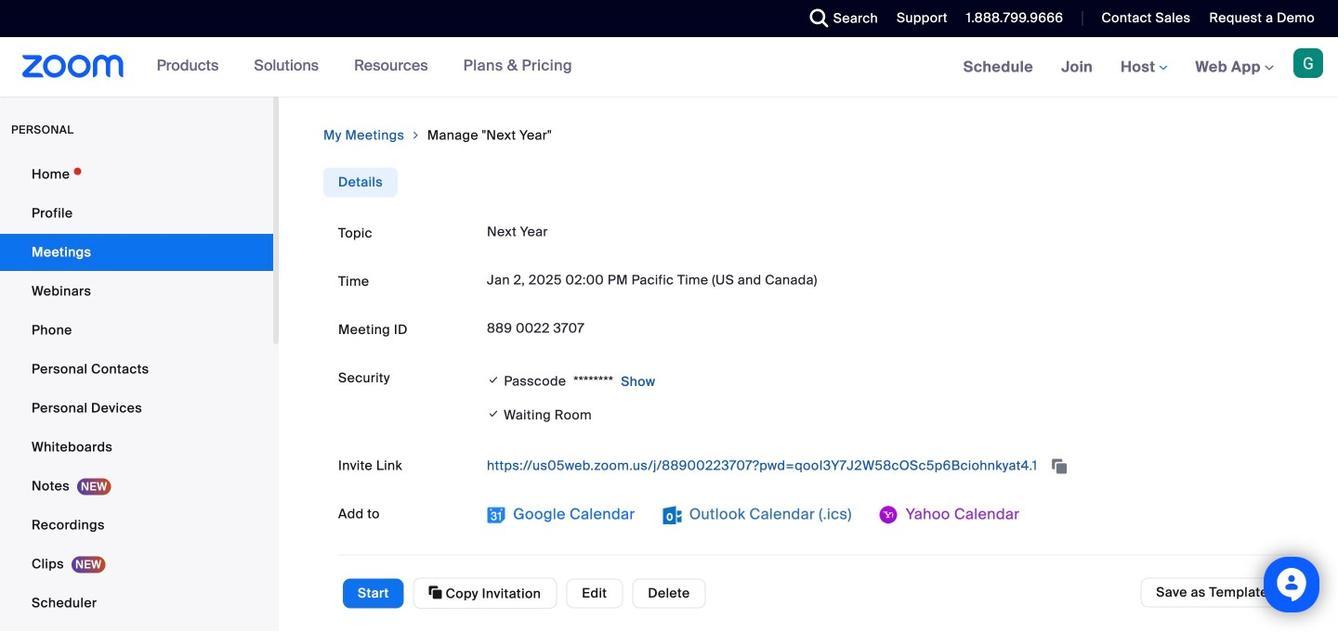 Task type: vqa. For each thing, say whether or not it's contained in the screenshot.
tab
yes



Task type: locate. For each thing, give the bounding box(es) containing it.
add to yahoo calendar image
[[880, 507, 898, 525]]

1 vertical spatial checked image
[[487, 405, 500, 424]]

add to outlook calendar (.ics) image
[[663, 507, 682, 525]]

profile picture image
[[1294, 48, 1323, 78]]

tab
[[323, 168, 398, 197]]

product information navigation
[[143, 37, 586, 97]]

add to google calendar image
[[487, 507, 506, 525]]

application
[[487, 452, 1279, 481]]

personal menu menu
[[0, 156, 273, 632]]

0 vertical spatial checked image
[[487, 371, 500, 390]]

copy image
[[429, 585, 442, 602]]

checked image
[[487, 371, 500, 390], [487, 405, 500, 424]]

banner
[[0, 37, 1338, 98]]



Task type: describe. For each thing, give the bounding box(es) containing it.
manage next year navigation
[[323, 126, 1294, 145]]

manage my meeting tab control tab list
[[323, 168, 398, 197]]

2 checked image from the top
[[487, 405, 500, 424]]

zoom logo image
[[22, 55, 124, 78]]

right image
[[410, 126, 422, 145]]

1 checked image from the top
[[487, 371, 500, 390]]

meetings navigation
[[950, 37, 1338, 98]]



